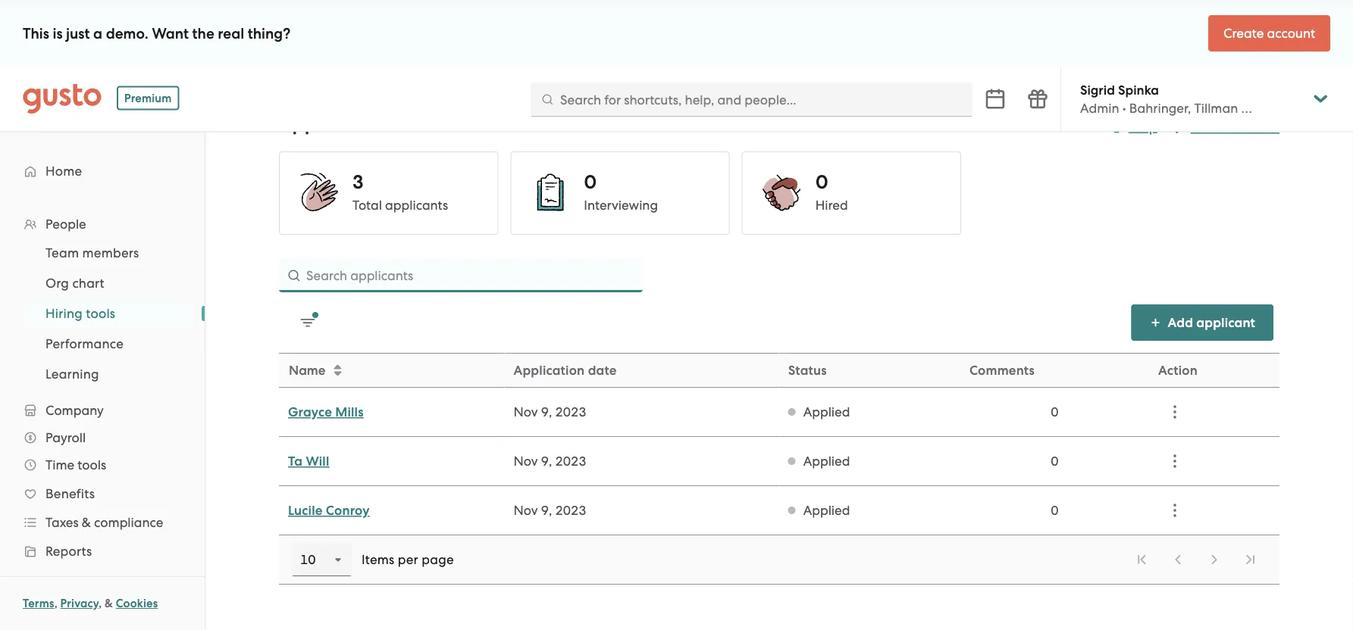 Task type: vqa. For each thing, say whether or not it's contained in the screenshot.


Task type: describe. For each thing, give the bounding box(es) containing it.
give feedback button
[[1173, 118, 1280, 137]]

give
[[1191, 120, 1219, 135]]

nov 9, 2023 for mills
[[514, 405, 587, 420]]

performance link
[[27, 331, 190, 358]]

applied for will
[[804, 454, 850, 469]]

global-search element
[[531, 82, 973, 117]]

add applicant
[[1168, 315, 1256, 331]]

2023 for mills
[[555, 405, 587, 420]]

reports link
[[15, 538, 190, 566]]

mills
[[335, 405, 364, 420]]

create
[[1224, 26, 1264, 41]]

create account
[[1224, 26, 1316, 41]]

conroy
[[326, 503, 370, 519]]

items per page
[[362, 553, 454, 568]]

list containing home
[[0, 156, 205, 631]]

0 for lucile conroy
[[1051, 504, 1059, 519]]

give feedback
[[1191, 120, 1280, 135]]

9, for lucile conroy
[[541, 504, 552, 519]]

bahringer,
[[1130, 101, 1192, 116]]

applicant
[[1197, 315, 1256, 331]]

people button
[[15, 211, 190, 238]]

0 inside 0 hired
[[816, 171, 829, 194]]

admin
[[1081, 101, 1120, 116]]

list inside page navigation element
[[1125, 544, 1268, 577]]

grayce mills
[[288, 405, 364, 420]]

tillman
[[1195, 101, 1238, 116]]

create account link
[[1209, 15, 1331, 52]]

this
[[23, 25, 49, 42]]

sigrid
[[1081, 82, 1115, 98]]

real
[[218, 25, 244, 42]]

home link
[[15, 158, 190, 185]]

add applicant link
[[1132, 305, 1274, 341]]

interviewing
[[584, 198, 658, 213]]

taxes
[[45, 516, 79, 531]]

help
[[1129, 119, 1158, 135]]

compliance
[[94, 516, 163, 531]]

cookies
[[116, 598, 158, 611]]

learning
[[45, 367, 99, 382]]

directory
[[74, 575, 129, 590]]

premium
[[124, 91, 172, 105]]

9, for ta will
[[541, 454, 552, 469]]

account
[[1267, 26, 1316, 41]]

chart
[[72, 276, 105, 291]]

thing?
[[248, 25, 291, 42]]

will
[[306, 454, 330, 470]]

spinka
[[1119, 82, 1159, 98]]

benefits link
[[15, 481, 190, 508]]

app
[[45, 575, 71, 590]]

items
[[362, 553, 395, 568]]

team
[[45, 246, 79, 261]]

performance
[[45, 337, 124, 352]]

learning link
[[27, 361, 190, 388]]

tools for time tools
[[78, 458, 106, 473]]

grayce
[[288, 405, 332, 420]]

team members link
[[27, 240, 190, 267]]

nov 9, 2023 for will
[[514, 454, 587, 469]]

members
[[82, 246, 139, 261]]

a
[[93, 25, 102, 42]]

new notifications image
[[300, 312, 318, 331]]

nov for ta will
[[514, 454, 538, 469]]

0 for grayce mills
[[1051, 405, 1059, 420]]

org chart link
[[27, 270, 190, 297]]

applicants
[[385, 198, 448, 213]]

application
[[514, 363, 585, 378]]

0 interviewing
[[584, 171, 658, 213]]

status
[[788, 363, 827, 378]]

people
[[45, 217, 86, 232]]

2023 for conroy
[[555, 504, 587, 519]]

help button
[[1111, 118, 1158, 137]]

name
[[289, 363, 326, 378]]

list containing team members
[[0, 238, 205, 390]]

nov 9, 2023 for conroy
[[514, 504, 587, 519]]



Task type: locate. For each thing, give the bounding box(es) containing it.
&
[[82, 516, 91, 531], [105, 598, 113, 611]]

0 horizontal spatial ,
[[54, 598, 57, 611]]

1 horizontal spatial ,
[[99, 598, 102, 611]]

is
[[53, 25, 63, 42]]

1 nov 9, 2023 from the top
[[514, 405, 587, 420]]

payroll
[[45, 431, 86, 446]]

demo.
[[106, 25, 149, 42]]

company button
[[15, 397, 190, 425]]

taxes & compliance button
[[15, 510, 190, 537]]

ta
[[288, 454, 303, 470]]

tools inside hiring tools link
[[86, 306, 115, 322]]

1 applied from the top
[[804, 405, 850, 420]]

applied for conroy
[[804, 504, 850, 519]]

3 nov from the top
[[514, 504, 538, 519]]

add
[[1168, 315, 1194, 331]]

app directory link
[[15, 569, 190, 596]]

1 vertical spatial applied
[[804, 454, 850, 469]]

Search applicants field
[[279, 259, 643, 293]]

lucile
[[288, 503, 323, 519]]

terms
[[23, 598, 54, 611]]

2023
[[555, 405, 587, 420], [555, 454, 587, 469], [555, 504, 587, 519]]

2 applied from the top
[[804, 454, 850, 469]]

hiring tools link
[[27, 300, 190, 328]]

0 vertical spatial &
[[82, 516, 91, 531]]

lucile conroy
[[288, 503, 370, 519]]

1 vertical spatial nov 9, 2023
[[514, 454, 587, 469]]

,
[[54, 598, 57, 611], [99, 598, 102, 611]]

the
[[192, 25, 214, 42]]

0 vertical spatial nov
[[514, 405, 538, 420]]

& down app directory link
[[105, 598, 113, 611]]

1 horizontal spatial &
[[105, 598, 113, 611]]

total
[[353, 198, 382, 213]]

page navigation element
[[279, 535, 1280, 585]]

2 2023 from the top
[[555, 454, 587, 469]]

page
[[422, 553, 454, 568]]

privacy
[[60, 598, 99, 611]]

date
[[588, 363, 617, 378]]

privacy link
[[60, 598, 99, 611]]

hiring
[[45, 306, 83, 322]]

0 hired
[[816, 171, 848, 213]]

0 vertical spatial nov 9, 2023
[[514, 405, 587, 420]]

tools inside time tools dropdown button
[[78, 458, 106, 473]]

9, for grayce mills
[[541, 405, 552, 420]]

2 vertical spatial nov 9, 2023
[[514, 504, 587, 519]]

0 vertical spatial 2023
[[555, 405, 587, 420]]

& inside dropdown button
[[82, 516, 91, 531]]

1 vertical spatial 9,
[[541, 454, 552, 469]]

0 vertical spatial tools
[[86, 306, 115, 322]]

0 inside '0 interviewing'
[[584, 171, 597, 194]]

home image
[[23, 84, 102, 114]]

time tools button
[[15, 452, 190, 479]]

taxes & compliance
[[45, 516, 163, 531]]

hired
[[816, 198, 848, 213]]

feedback
[[1222, 120, 1280, 135]]

terms link
[[23, 598, 54, 611]]

grid containing name
[[279, 353, 1280, 536]]

tools for hiring tools
[[86, 306, 115, 322]]

2 vertical spatial applied
[[804, 504, 850, 519]]

action
[[1159, 363, 1198, 378]]

1 9, from the top
[[541, 405, 552, 420]]

company
[[45, 403, 104, 419]]

nov 9, 2023
[[514, 405, 587, 420], [514, 454, 587, 469], [514, 504, 587, 519]]

Search for shortcuts, help, and people... field
[[560, 91, 962, 109]]

time tools
[[45, 458, 106, 473]]

team members
[[45, 246, 139, 261]]

& right taxes
[[82, 516, 91, 531]]

3 2023 from the top
[[555, 504, 587, 519]]

0 vertical spatial applied
[[804, 405, 850, 420]]

3
[[353, 171, 364, 194]]

application date
[[514, 363, 617, 378]]

payroll button
[[15, 425, 190, 452]]

0
[[584, 171, 597, 194], [816, 171, 829, 194], [1051, 405, 1059, 420], [1051, 454, 1059, 469], [1051, 504, 1059, 519]]

1 2023 from the top
[[555, 405, 587, 420]]

app directory
[[45, 575, 129, 590]]

, down directory
[[99, 598, 102, 611]]

hiring tools
[[45, 306, 115, 322]]

ta will
[[288, 454, 330, 470]]

•
[[1123, 101, 1127, 116]]

oga
[[1269, 101, 1295, 116]]

org
[[45, 276, 69, 291]]

1 vertical spatial nov
[[514, 454, 538, 469]]

just
[[66, 25, 90, 42]]

this is just a demo. want the real thing?
[[23, 25, 291, 42]]

3 nov 9, 2023 from the top
[[514, 504, 587, 519]]

sigrid spinka admin • bahringer, tillman and oga
[[1081, 82, 1295, 116]]

time
[[45, 458, 74, 473]]

3 total applicants
[[353, 171, 448, 213]]

3 9, from the top
[[541, 504, 552, 519]]

2 nov 9, 2023 from the top
[[514, 454, 587, 469]]

1 nov from the top
[[514, 405, 538, 420]]

list
[[0, 156, 205, 631], [0, 238, 205, 390], [1125, 544, 1268, 577]]

name button
[[280, 355, 504, 387]]

1 vertical spatial tools
[[78, 458, 106, 473]]

applicants
[[279, 113, 375, 136]]

org chart
[[45, 276, 105, 291]]

0 horizontal spatial &
[[82, 516, 91, 531]]

grid
[[279, 353, 1280, 536]]

0 vertical spatial 9,
[[541, 405, 552, 420]]

reports
[[45, 544, 92, 560]]

nov for grayce mills
[[514, 405, 538, 420]]

and
[[1242, 101, 1266, 116]]

2 vertical spatial nov
[[514, 504, 538, 519]]

comments
[[970, 363, 1035, 378]]

1 vertical spatial &
[[105, 598, 113, 611]]

per
[[398, 553, 419, 568]]

0 for ta will
[[1051, 454, 1059, 469]]

2 9, from the top
[[541, 454, 552, 469]]

2 , from the left
[[99, 598, 102, 611]]

1 vertical spatial 2023
[[555, 454, 587, 469]]

2023 for will
[[555, 454, 587, 469]]

tools down org chart link
[[86, 306, 115, 322]]

2 vertical spatial 2023
[[555, 504, 587, 519]]

tools down payroll dropdown button
[[78, 458, 106, 473]]

cookies button
[[116, 595, 158, 613]]

nov for lucile conroy
[[514, 504, 538, 519]]

premium button
[[117, 86, 179, 110]]

1 , from the left
[[54, 598, 57, 611]]

benefits
[[45, 487, 95, 502]]

applied for mills
[[804, 405, 850, 420]]

2 vertical spatial 9,
[[541, 504, 552, 519]]

, down app
[[54, 598, 57, 611]]

2 nov from the top
[[514, 454, 538, 469]]

3 applied from the top
[[804, 504, 850, 519]]

terms , privacy , & cookies
[[23, 598, 158, 611]]

home
[[45, 164, 82, 179]]

want
[[152, 25, 189, 42]]

tools
[[86, 306, 115, 322], [78, 458, 106, 473]]



